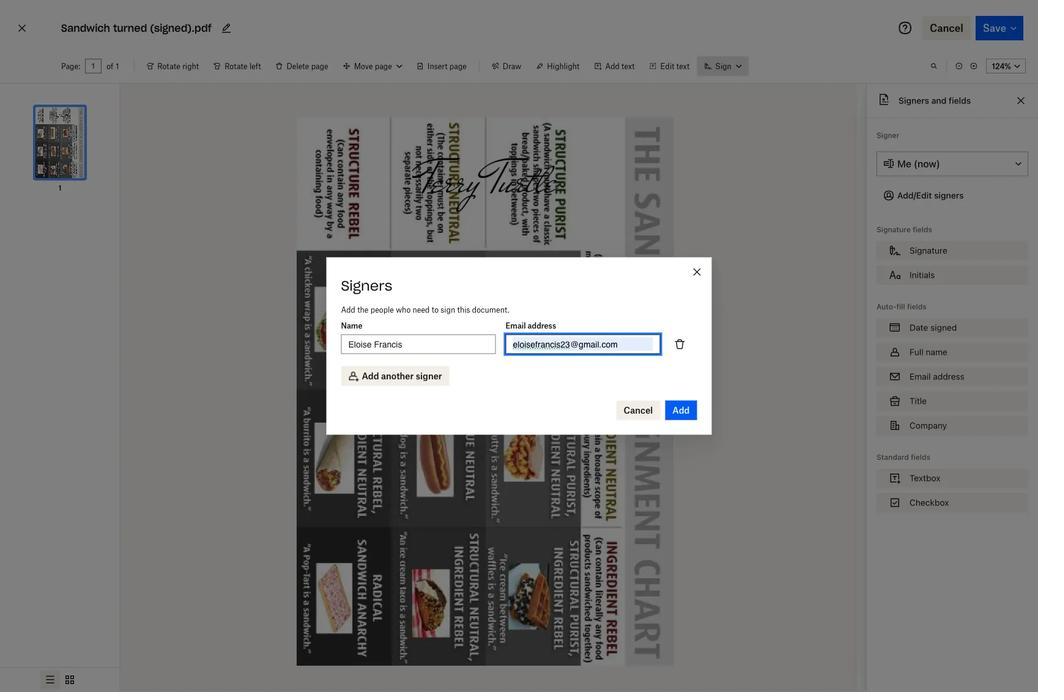 Task type: describe. For each thing, give the bounding box(es) containing it.
text for edit text
[[677, 62, 690, 71]]

Name text field
[[349, 338, 489, 351]]

rotate left button
[[206, 56, 268, 76]]

add for add text
[[606, 62, 620, 71]]

sandwich turned (signed).pdf
[[61, 22, 212, 34]]

email address
[[506, 321, 556, 331]]

address
[[528, 321, 556, 331]]

cancel
[[624, 405, 653, 416]]

who
[[396, 305, 411, 315]]

rotate right
[[158, 62, 199, 71]]

add inside 'button'
[[673, 405, 690, 416]]

need
[[413, 305, 430, 315]]

the
[[358, 305, 369, 315]]

edit text
[[661, 62, 690, 71]]

add for add the people who need to sign this document.
[[341, 305, 356, 315]]

sandwich
[[61, 22, 110, 34]]

turned
[[113, 22, 147, 34]]

people
[[371, 305, 394, 315]]

name
[[341, 321, 363, 331]]

page for delete page
[[311, 62, 328, 71]]

add text
[[606, 62, 635, 71]]

insert page button
[[409, 56, 474, 76]]

add text button
[[587, 56, 642, 76]]

page for insert page
[[450, 62, 467, 71]]

cancel button
[[617, 401, 661, 420]]

insert
[[428, 62, 448, 71]]

left
[[250, 62, 261, 71]]

add button
[[666, 401, 697, 420]]

insert page
[[428, 62, 467, 71]]

rotate right button
[[139, 56, 206, 76]]

rotate left
[[225, 62, 261, 71]]

(signed).pdf
[[150, 22, 212, 34]]

to
[[432, 305, 439, 315]]

add the people who need to sign this document.
[[341, 305, 510, 315]]

right
[[182, 62, 199, 71]]

email
[[506, 321, 526, 331]]

Button to change sidebar grid view to list view radio
[[40, 670, 60, 690]]

draw button
[[485, 56, 529, 76]]

another
[[381, 371, 414, 381]]



Task type: locate. For each thing, give the bounding box(es) containing it.
add right highlight
[[606, 62, 620, 71]]

rotate left left
[[225, 62, 248, 71]]

rotate for rotate right
[[158, 62, 180, 71]]

signer
[[416, 371, 442, 381]]

0 horizontal spatial text
[[622, 62, 635, 71]]

1 horizontal spatial 1
[[116, 62, 119, 71]]

add left the
[[341, 305, 356, 315]]

0 horizontal spatial rotate
[[158, 62, 180, 71]]

page right delete on the left of the page
[[311, 62, 328, 71]]

Button to change sidebar list view to grid view radio
[[60, 670, 80, 690]]

2 page from the left
[[450, 62, 467, 71]]

add another signer button
[[341, 366, 450, 386]]

cancel image
[[15, 18, 29, 38]]

edit text button
[[642, 56, 697, 76]]

1 text from the left
[[622, 62, 635, 71]]

highlight
[[547, 62, 580, 71]]

0 vertical spatial 1
[[116, 62, 119, 71]]

text
[[622, 62, 635, 71], [677, 62, 690, 71]]

add for add another signer
[[362, 371, 379, 381]]

delete page button
[[268, 56, 336, 76]]

page inside insert page button
[[450, 62, 467, 71]]

2 rotate from the left
[[225, 62, 248, 71]]

document.
[[472, 305, 510, 315]]

of
[[107, 62, 113, 71]]

1 horizontal spatial page
[[450, 62, 467, 71]]

page:
[[61, 62, 80, 71]]

option group
[[0, 667, 120, 692]]

add right 'cancel'
[[673, 405, 690, 416]]

rotate
[[158, 62, 180, 71], [225, 62, 248, 71]]

1 page from the left
[[311, 62, 328, 71]]

delete
[[287, 62, 309, 71]]

2 text from the left
[[677, 62, 690, 71]]

1 horizontal spatial rotate
[[225, 62, 248, 71]]

add another signer
[[362, 371, 442, 381]]

0 horizontal spatial page
[[311, 62, 328, 71]]

of 1
[[107, 62, 119, 71]]

sign
[[441, 305, 456, 315]]

text for add text
[[622, 62, 635, 71]]

draw
[[503, 62, 522, 71]]

page
[[311, 62, 328, 71], [450, 62, 467, 71]]

signers dialog
[[327, 257, 712, 435]]

rotate left the right
[[158, 62, 180, 71]]

edit
[[661, 62, 675, 71]]

page inside delete page button
[[311, 62, 328, 71]]

page 1. selected thumbnail preview element
[[21, 94, 99, 194]]

this
[[458, 305, 470, 315]]

1 horizontal spatial text
[[677, 62, 690, 71]]

add
[[606, 62, 620, 71], [341, 305, 356, 315], [362, 371, 379, 381], [673, 405, 690, 416]]

Email address text field
[[513, 338, 653, 351]]

text left the edit
[[622, 62, 635, 71]]

add left the 'another'
[[362, 371, 379, 381]]

0 horizontal spatial 1
[[58, 183, 62, 192]]

highlight button
[[529, 56, 587, 76]]

1
[[116, 62, 119, 71], [58, 183, 62, 192]]

rotate inside 'rotate left' button
[[225, 62, 248, 71]]

page right insert
[[450, 62, 467, 71]]

rotate for rotate left
[[225, 62, 248, 71]]

rotate inside rotate right button
[[158, 62, 180, 71]]

None number field
[[91, 61, 96, 71]]

1 rotate from the left
[[158, 62, 180, 71]]

1 vertical spatial 1
[[58, 183, 62, 192]]

text right the edit
[[677, 62, 690, 71]]

signers
[[341, 277, 393, 294]]

delete page
[[287, 62, 328, 71]]



Task type: vqa. For each thing, say whether or not it's contained in the screenshot.
REQUESTS
no



